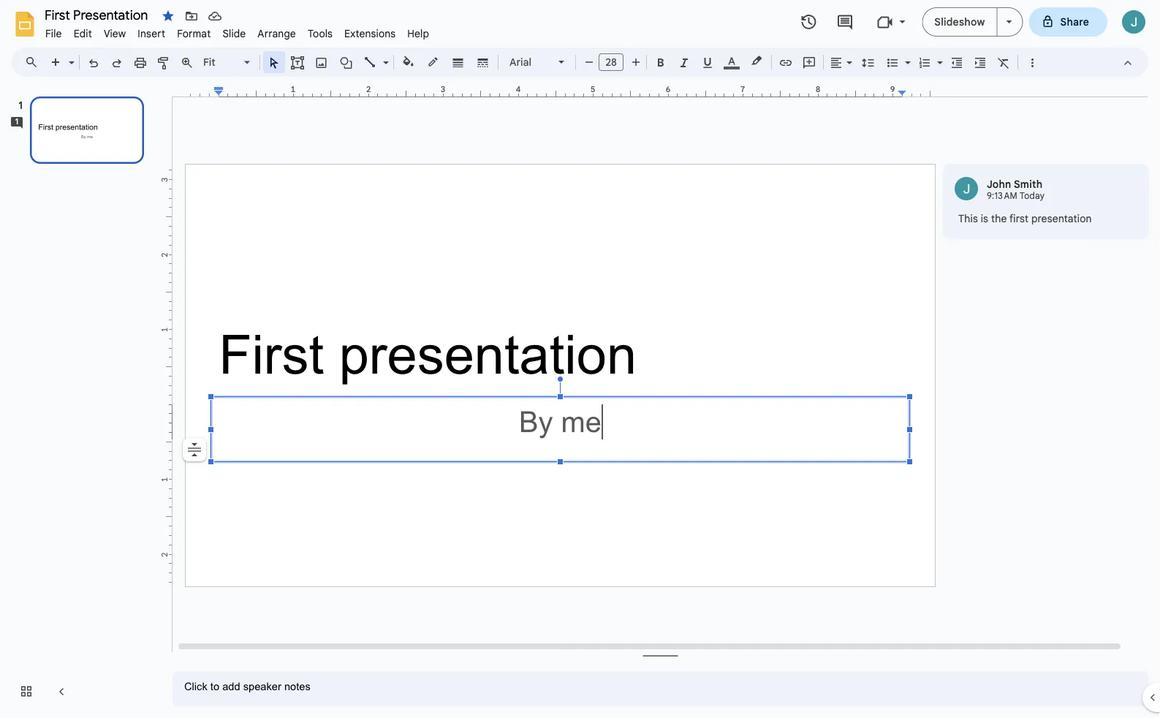 Task type: locate. For each thing, give the bounding box(es) containing it.
file menu item
[[39, 25, 68, 42]]

Star checkbox
[[158, 6, 178, 26]]

insert image image
[[313, 52, 330, 72]]

list containing john smith
[[944, 164, 1150, 239]]

this is the first presentation
[[959, 212, 1092, 225]]

9:13 am
[[987, 191, 1018, 202]]

left margin image
[[187, 86, 223, 97]]

presentation options image
[[1007, 20, 1013, 23]]

application
[[0, 0, 1161, 718]]

menu bar
[[39, 19, 435, 43]]

shape image
[[338, 52, 355, 72]]

Menus field
[[18, 52, 50, 72]]

shrink text on overflow image
[[184, 440, 205, 460]]

navigation
[[0, 83, 161, 718]]

arrange menu item
[[252, 25, 302, 42]]

option
[[183, 438, 206, 462]]

share button
[[1030, 7, 1108, 37]]

slide
[[223, 27, 246, 40]]

arial
[[510, 56, 532, 68]]

text color image
[[724, 52, 740, 69]]

extensions menu item
[[339, 25, 402, 42]]

line & paragraph spacing image
[[861, 52, 877, 72]]

menu bar inside menu bar banner
[[39, 19, 435, 43]]

the
[[992, 212, 1008, 225]]

list
[[944, 164, 1150, 239]]

john smith 9:13 am today
[[987, 178, 1045, 202]]

Font size field
[[599, 53, 630, 75]]

menu bar containing file
[[39, 19, 435, 43]]

today
[[1020, 191, 1045, 202]]

tools menu item
[[302, 25, 339, 42]]

border dash option
[[475, 52, 492, 72]]

view
[[104, 27, 126, 40]]

help menu item
[[402, 25, 435, 42]]

border color: transparent image
[[425, 52, 442, 71]]

Rename text field
[[39, 6, 157, 23]]

is
[[981, 212, 989, 225]]

john
[[987, 178, 1012, 191]]

slideshow button
[[923, 7, 998, 37]]

Font size text field
[[600, 53, 623, 71]]



Task type: vqa. For each thing, say whether or not it's contained in the screenshot.
"Border color: red" icon
no



Task type: describe. For each thing, give the bounding box(es) containing it.
tools
[[308, 27, 333, 40]]

border weight option
[[450, 52, 467, 72]]

Zoom text field
[[201, 52, 242, 72]]

insert menu item
[[132, 25, 171, 42]]

format
[[177, 27, 211, 40]]

highlight color image
[[749, 52, 765, 69]]

file
[[45, 27, 62, 40]]

font list. arial selected. option
[[510, 52, 550, 72]]

john smith image
[[955, 177, 979, 200]]

new slide with layout image
[[65, 53, 75, 58]]

presentation
[[1032, 212, 1092, 225]]

fill color: transparent image
[[400, 52, 417, 71]]

arrange
[[258, 27, 296, 40]]

extensions
[[345, 27, 396, 40]]

format menu item
[[171, 25, 217, 42]]

this
[[959, 212, 979, 225]]

smith
[[1014, 178, 1043, 191]]

menu bar banner
[[0, 0, 1161, 718]]

view menu item
[[98, 25, 132, 42]]

edit
[[74, 27, 92, 40]]

edit menu item
[[68, 25, 98, 42]]

main toolbar
[[43, 0, 1058, 415]]

share
[[1061, 15, 1090, 28]]

first
[[1010, 212, 1029, 225]]

help
[[408, 27, 429, 40]]

insert
[[138, 27, 165, 40]]

slide menu item
[[217, 25, 252, 42]]

Zoom field
[[199, 52, 257, 73]]

slideshow
[[935, 15, 986, 28]]

application containing slideshow
[[0, 0, 1161, 718]]

right margin image
[[899, 86, 936, 97]]



